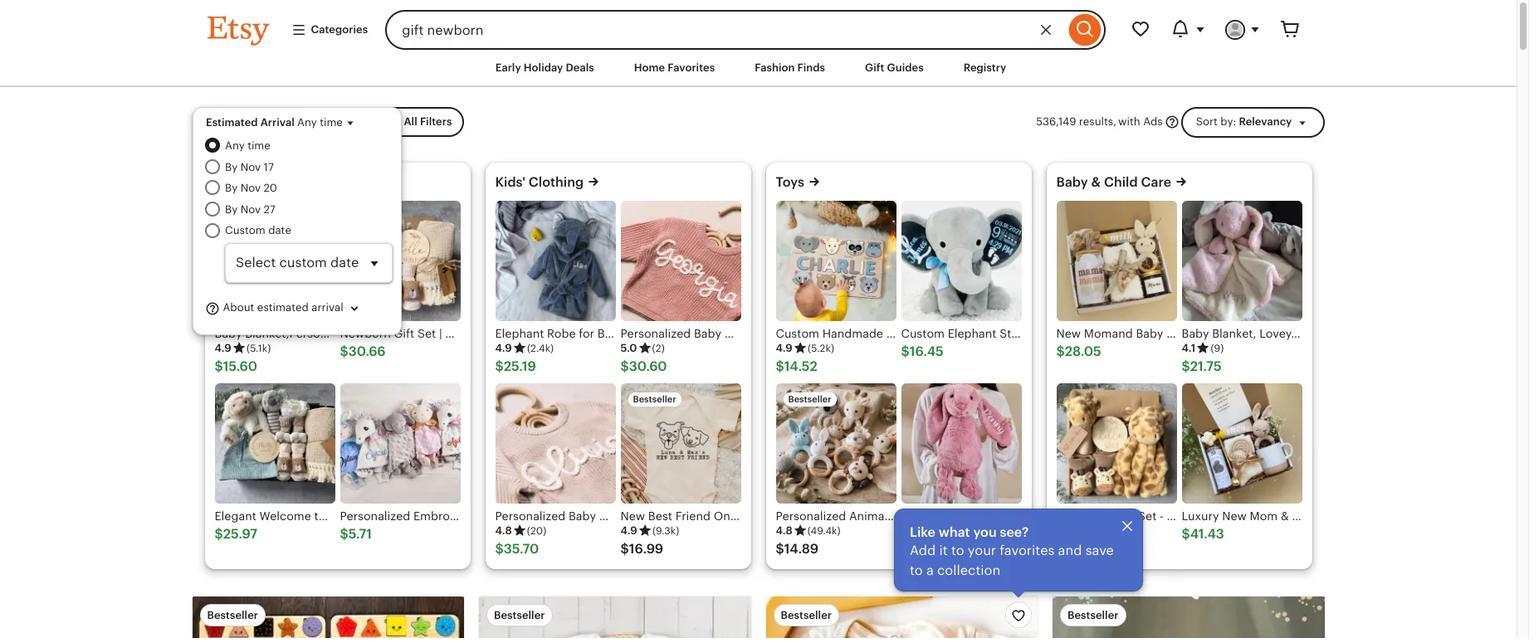 Task type: locate. For each thing, give the bounding box(es) containing it.
17
[[264, 161, 274, 173]]

$ 16.45
[[902, 344, 944, 360]]

about
[[223, 302, 254, 314]]

unique personalized baby name puzzles for learning and play | custom wooden toys with educational benefits image
[[192, 597, 464, 639]]

home
[[634, 61, 665, 74]]

1 bestseller link from the left
[[192, 597, 464, 639]]

by nov 27
[[225, 203, 276, 216]]

time up by nov 17
[[248, 140, 271, 152]]

filters
[[420, 116, 452, 128]]

baby shower gift, protected by dog onesie®, protected by pets onesie®, newborn baby gift, personalized baby onesie®, custom dog onesie® image
[[766, 597, 1038, 639]]

4.9 up $ 15.60
[[215, 342, 232, 355]]

4.8 up $ 35.70
[[495, 525, 512, 538]]

1 vertical spatial nov
[[241, 182, 261, 195]]

all filters
[[404, 116, 452, 128]]

21.75
[[1191, 359, 1222, 375]]

nov left the 17 at top left
[[241, 161, 261, 173]]

$ for 25.97
[[215, 527, 223, 543]]

by down any time
[[225, 161, 238, 173]]

0 horizontal spatial product video element
[[192, 597, 464, 639]]

clothing
[[529, 175, 584, 190]]

by nov 17
[[225, 161, 274, 173]]

$ 21.75
[[1182, 359, 1222, 375]]

any down estimated
[[225, 140, 245, 152]]

time inside "link"
[[248, 140, 271, 152]]

0 horizontal spatial time
[[248, 140, 271, 152]]

baby girl christmas gift, personalized night light for kids, custom night light, infant christmas gift, personalized lamp, name night light image
[[1053, 597, 1325, 639]]

2 by from the top
[[225, 182, 238, 195]]

by for by nov 17
[[225, 161, 238, 173]]

personalised bunny rabbit plush toy,custom embroidered bunny rabbit,monogrammed bunny rabbit plush,bunny soft toy,flower girl proposal gift image
[[902, 384, 1022, 504]]

bestseller link
[[192, 597, 464, 639], [479, 597, 751, 639], [766, 597, 1038, 639], [1053, 597, 1325, 639]]

about estimated arrival button
[[205, 293, 375, 325]]

4.8 up $ 11.70
[[902, 525, 918, 538]]

1 horizontal spatial 4.8
[[776, 525, 793, 538]]

0 vertical spatial nov
[[241, 161, 261, 173]]

$ for 28.05
[[1057, 344, 1065, 360]]

nov left the 27
[[241, 203, 261, 216]]

tooltip containing like what you see?
[[895, 509, 1144, 596]]

16.45
[[910, 344, 944, 360]]

and
[[1059, 543, 1083, 559]]

nov for 20
[[241, 182, 261, 195]]

favorites
[[1000, 543, 1055, 559]]

(20)
[[527, 526, 547, 538]]

0 horizontal spatial to
[[910, 563, 923, 579]]

to right it
[[952, 543, 965, 559]]

$ for 11.70
[[902, 542, 910, 557]]

sort
[[1197, 116, 1218, 128]]

like what you see? add it to your favorites and save to a collection
[[910, 525, 1115, 579]]

deals
[[566, 61, 594, 74]]

guides
[[888, 61, 924, 74]]

personalized animal crochet rattle | baby shower gift | custom wooden baby rattle | crochet rattle toy | newborn gift for christmas image
[[776, 384, 897, 504]]

by:
[[1221, 116, 1237, 128]]

1 horizontal spatial any
[[297, 116, 317, 129]]

1 horizontal spatial product video element
[[1053, 597, 1325, 639]]

1 vertical spatial by
[[225, 182, 238, 195]]

4.9 up $ 25.19
[[495, 342, 512, 355]]

1 horizontal spatial time
[[320, 116, 343, 129]]

None search field
[[386, 10, 1106, 50]]

3 4.8 from the left
[[902, 525, 918, 538]]

$ for 14.89
[[776, 542, 785, 557]]

new best friend onesie®, protected by dog onesie®, personalized dog name onesie®, dog name onesie®, baby shower gift, newborn baby gift image
[[621, 384, 741, 504]]

finds
[[798, 61, 826, 74]]

baby & child care link
[[1057, 175, 1172, 190]]

bestseller down 14.52
[[789, 395, 832, 405]]

kids' clothing link
[[495, 175, 584, 190]]

any time
[[225, 140, 271, 152]]

save
[[1086, 543, 1115, 559]]

any up any time "link"
[[297, 116, 317, 129]]

estimated
[[257, 302, 309, 314]]

1 horizontal spatial to
[[952, 543, 965, 559]]

1 vertical spatial any
[[225, 140, 245, 152]]

a
[[927, 563, 934, 579]]

arrival
[[261, 116, 295, 129]]

4.8 up "$ 14.89"
[[776, 525, 793, 538]]

$ 30.66
[[340, 344, 386, 360]]

4.9 up $ 14.52
[[776, 342, 793, 355]]

kids'
[[495, 175, 526, 190]]

bestseller down 35.70
[[494, 609, 545, 622]]

baby & child care
[[1057, 175, 1172, 190]]

nov left "20"
[[241, 182, 261, 195]]

0 vertical spatial any
[[297, 116, 317, 129]]

$ 11.70
[[902, 542, 940, 557]]

$ for 30.60
[[621, 359, 629, 375]]

with ads
[[1119, 115, 1163, 128]]

bestseller down "30.60"
[[633, 395, 677, 405]]

home favorites link
[[622, 53, 728, 83]]

4.9 for 14.52
[[776, 342, 793, 355]]

2 vertical spatial nov
[[241, 203, 261, 216]]

4.9 for 25.19
[[495, 342, 512, 355]]

time up any time "link"
[[320, 116, 343, 129]]

bestseller for new best friend onesie®, protected by dog onesie®, personalized dog name onesie®, dog name onesie®, baby shower gift, newborn baby gift image at the left
[[633, 395, 677, 405]]

registry link
[[952, 53, 1019, 83]]

product video element for 4th bestseller 'link' from the right
[[192, 597, 464, 639]]

registry
[[964, 61, 1007, 74]]

2 vertical spatial by
[[225, 203, 238, 216]]

25.19
[[504, 359, 536, 375]]

bestseller down 14.89
[[781, 609, 832, 622]]

$ 14.89
[[776, 542, 819, 557]]

any inside "link"
[[225, 140, 245, 152]]

custom handmade name puzzle with animals, personalized birthday gift for kids, christmas gifts for toddlers, unique new baby gift, wood toy image
[[776, 201, 897, 322]]

$ 30.60
[[621, 359, 667, 375]]

0 vertical spatial time
[[320, 116, 343, 129]]

by down by nov 17
[[225, 182, 238, 195]]

bestseller down the $ 25.97
[[207, 609, 258, 622]]

home favorites
[[634, 61, 715, 74]]

categories
[[311, 23, 368, 36]]

by up custom
[[225, 203, 238, 216]]

relevancy
[[1240, 116, 1293, 128]]

personalized baby sweater: exquisitely handcrafted name & monogram | timeless keepsake for baby image
[[621, 201, 741, 322]]

2 horizontal spatial 4.8
[[902, 525, 918, 538]]

cute onesie®, funny baby onesie®, feelin' cute might shit myself later baby onesie®, funny poop baby bodysuit, new mom baby shower gift image
[[479, 597, 751, 639]]

0 horizontal spatial 4.8
[[495, 525, 512, 538]]

to
[[952, 543, 965, 559], [910, 563, 923, 579]]

to left a
[[910, 563, 923, 579]]

1 nov from the top
[[241, 161, 261, 173]]

(5.1k)
[[247, 343, 271, 355]]

5.71
[[349, 527, 372, 543]]

$ for 5.71
[[340, 527, 349, 543]]

4.9 for 15.60
[[215, 342, 232, 355]]

2 nov from the top
[[241, 182, 261, 195]]

$
[[340, 344, 349, 360], [902, 344, 910, 360], [1057, 344, 1065, 360], [215, 359, 223, 375], [495, 359, 504, 375], [621, 359, 629, 375], [776, 359, 785, 375], [1182, 359, 1191, 375], [215, 527, 223, 543], [340, 527, 349, 543], [1057, 527, 1065, 543], [1182, 527, 1191, 543], [495, 542, 504, 557], [621, 542, 629, 557], [776, 542, 785, 557], [902, 542, 910, 557]]

categories banner
[[177, 0, 1340, 50]]

1 4.8 from the left
[[495, 525, 512, 538]]

Search for anything text field
[[386, 10, 1065, 50]]

tooltip
[[895, 509, 1144, 596]]

2 product video element from the left
[[1053, 597, 1325, 639]]

0 horizontal spatial any
[[225, 140, 245, 152]]

any
[[297, 116, 317, 129], [225, 140, 245, 152]]

4.9 for 16.99
[[621, 525, 638, 538]]

kids' clothing
[[495, 175, 584, 190]]

$ 15.60
[[215, 359, 258, 375]]

it
[[940, 543, 948, 559]]

by
[[225, 161, 238, 173], [225, 182, 238, 195], [225, 203, 238, 216]]

$ for 16.99
[[621, 542, 629, 557]]

what
[[939, 525, 971, 541]]

bestseller for cute onesie®, funny baby onesie®, feelin' cute might shit myself later baby onesie®, funny poop baby bodysuit, new mom baby shower gift image
[[494, 609, 545, 622]]

$ for 41.43
[[1182, 527, 1191, 543]]

$ 41.43
[[1182, 527, 1225, 543]]

nov for 27
[[241, 203, 261, 216]]

14.89
[[785, 542, 819, 557]]

menu bar
[[177, 50, 1340, 87]]

$ for 21.75
[[1182, 359, 1191, 375]]

3 by from the top
[[225, 203, 238, 216]]

536,149 results,
[[1037, 115, 1117, 128]]

bestseller
[[633, 395, 677, 405], [789, 395, 832, 405], [207, 609, 258, 622], [494, 609, 545, 622], [781, 609, 832, 622], [1068, 609, 1119, 622]]

1 product video element from the left
[[192, 597, 464, 639]]

$ for 15.60
[[215, 359, 223, 375]]

1 vertical spatial time
[[248, 140, 271, 152]]

0 vertical spatial to
[[952, 543, 965, 559]]

fashion
[[755, 61, 795, 74]]

$ for 19.12
[[1057, 527, 1065, 543]]

3 nov from the top
[[241, 203, 261, 216]]

1 by from the top
[[225, 161, 238, 173]]

baby blanket, lovey, personalized blanket, security blanket, luvster, new baby, 16" animal lovey, baby shower gift image
[[1182, 201, 1303, 322]]

(2.4k)
[[527, 343, 554, 355]]

4.9 up $ 16.99
[[621, 525, 638, 538]]

0 vertical spatial by
[[225, 161, 238, 173]]

product video element
[[192, 597, 464, 639], [1053, 597, 1325, 639]]

nov
[[241, 161, 261, 173], [241, 182, 261, 195], [241, 203, 261, 216]]

4.8
[[495, 525, 512, 538], [776, 525, 793, 538], [902, 525, 918, 538]]

2 4.8 from the left
[[776, 525, 793, 538]]

$ for 16.45
[[902, 344, 910, 360]]



Task type: describe. For each thing, give the bounding box(es) containing it.
custom
[[225, 224, 266, 236]]

elegant welcome to the world baby gifts - perfect for baby boys and baby girls image
[[215, 384, 335, 504]]

30.66
[[349, 344, 386, 360]]

4.8 for 35.70
[[495, 525, 512, 538]]

by nov 20 link
[[225, 181, 393, 197]]

personalized baby sweater: custom name and monogram for your cherished niece image
[[495, 384, 616, 504]]

baby
[[1057, 175, 1089, 190]]

by for by nov 20
[[225, 182, 238, 195]]

see?
[[1000, 525, 1029, 541]]

you
[[974, 525, 997, 541]]

(2)
[[652, 343, 665, 355]]

4.8 for 11.70
[[902, 525, 918, 538]]

early
[[496, 61, 521, 74]]

collection
[[938, 563, 1001, 579]]

new baby gift set - ideal for new baby boys or girls - newborn gift box featuring safari animals - perfect for baby showers, welcoming image
[[1057, 384, 1177, 504]]

like
[[910, 525, 936, 541]]

early holiday deals link
[[483, 53, 607, 83]]

arrival
[[312, 302, 344, 314]]

any time link
[[225, 138, 393, 154]]

newborn gift set | baby boy and girl gift | baby gift box for newborns | baby shower present image
[[340, 201, 461, 322]]

sort by: relevancy
[[1197, 116, 1293, 128]]

$ 25.97
[[215, 527, 258, 543]]

$ 28.05
[[1057, 344, 1102, 360]]

$ 35.70
[[495, 542, 539, 557]]

add
[[910, 543, 936, 559]]

$ for 30.66
[[340, 344, 349, 360]]

estimated
[[206, 116, 258, 129]]

personalized embroidered baby shower gifts,personalized baby comforter blankets,custom baby shower gifts,baby gifts for new moms,baby gifts image
[[340, 384, 461, 504]]

date
[[268, 224, 291, 236]]

(9.3k)
[[653, 526, 680, 538]]

fashion finds
[[755, 61, 826, 74]]

536,149
[[1037, 115, 1077, 128]]

by nov 20
[[225, 182, 277, 195]]

4 bestseller link from the left
[[1053, 597, 1325, 639]]

holiday
[[524, 61, 563, 74]]

&
[[1092, 175, 1101, 190]]

new momand baby gift bundle postpartum care and baby essentials perfect push present and baby showergift|gender-neutral newborn care package image
[[1057, 201, 1177, 322]]

nov for 17
[[241, 161, 261, 173]]

14.52
[[785, 359, 818, 375]]

3 bestseller link from the left
[[766, 597, 1038, 639]]

bestseller for personalized animal crochet rattle | baby shower gift | custom wooden baby rattle | crochet rattle toy | newborn gift for christmas image
[[789, 395, 832, 405]]

gift guides link
[[853, 53, 937, 83]]

$ for 25.19
[[495, 359, 504, 375]]

all filters button
[[374, 107, 465, 138]]

gift
[[866, 61, 885, 74]]

2 bestseller link from the left
[[479, 597, 751, 639]]

$ for 14.52
[[776, 359, 785, 375]]

baby blanket,personalized embroidered name,stroller blanket,newborn baby gift ,soft breathable cotton knit, baby shower gift image
[[215, 201, 335, 322]]

toys
[[776, 175, 805, 190]]

(49.4k)
[[808, 526, 841, 538]]

$ 16.99
[[621, 542, 664, 557]]

by nov 27 link
[[225, 202, 393, 218]]

luxury new mom & baby gift box for women after birth | baby gift basket, postpartum care package, push present, newborn boys, girls, unisex image
[[1182, 384, 1303, 504]]

custom date
[[225, 224, 291, 236]]

toys link
[[776, 175, 805, 190]]

bestseller down save on the right bottom of page
[[1068, 609, 1119, 622]]

product video element for 4th bestseller 'link' from the left
[[1053, 597, 1325, 639]]

$ 5.71
[[340, 527, 372, 543]]

by nov 17 link
[[225, 159, 393, 176]]

(9)
[[1211, 343, 1225, 355]]

your
[[968, 543, 997, 559]]

$ 19.12
[[1057, 527, 1095, 543]]

custom elephant stuffed animal - the perfect baby shower and newborn gift, birth announcement, and warm welcome for the new baby image
[[902, 201, 1022, 322]]

27
[[264, 203, 276, 216]]

25.97
[[223, 527, 258, 543]]

menu bar containing early holiday deals
[[177, 50, 1340, 87]]

4.1
[[1182, 342, 1196, 355]]

28.05
[[1065, 344, 1102, 360]]

16.99
[[629, 542, 664, 557]]

35.70
[[504, 542, 539, 557]]

$ 14.52
[[776, 359, 818, 375]]

all
[[404, 116, 418, 128]]

1 vertical spatial to
[[910, 563, 923, 579]]

20
[[264, 182, 277, 195]]

select an estimated delivery date option group
[[205, 138, 393, 283]]

with
[[1119, 115, 1141, 128]]

gift guides
[[866, 61, 924, 74]]

$ 25.19
[[495, 359, 536, 375]]

about estimated arrival
[[220, 302, 344, 314]]

ads
[[1144, 115, 1163, 128]]

bestseller for baby shower gift, protected by dog onesie®, protected by pets onesie®, newborn baby gift, personalized baby onesie®, custom dog onesie® image
[[781, 609, 832, 622]]

care
[[1142, 175, 1172, 190]]

(4)
[[933, 526, 946, 538]]

estimated arrival any time
[[206, 116, 343, 129]]

child
[[1105, 175, 1138, 190]]

19.12
[[1065, 527, 1095, 543]]

11.70
[[910, 542, 940, 557]]

$ for 35.70
[[495, 542, 504, 557]]

5.0
[[621, 342, 638, 355]]

fashion finds link
[[743, 53, 838, 83]]

favorites
[[668, 61, 715, 74]]

4.8 for 14.89
[[776, 525, 793, 538]]

(5.2k)
[[808, 343, 835, 355]]

30.60
[[629, 359, 667, 375]]

none search field inside categories banner
[[386, 10, 1106, 50]]

15.60
[[223, 359, 258, 375]]

elephant robe for baby boys, baby bath robe, baby robe with ears, boy baby bathrobe, elephant baby shower gift, elephant baby robe with name image
[[495, 201, 616, 322]]

by for by nov 27
[[225, 203, 238, 216]]



Task type: vqa. For each thing, say whether or not it's contained in the screenshot.
'SEE?'
yes



